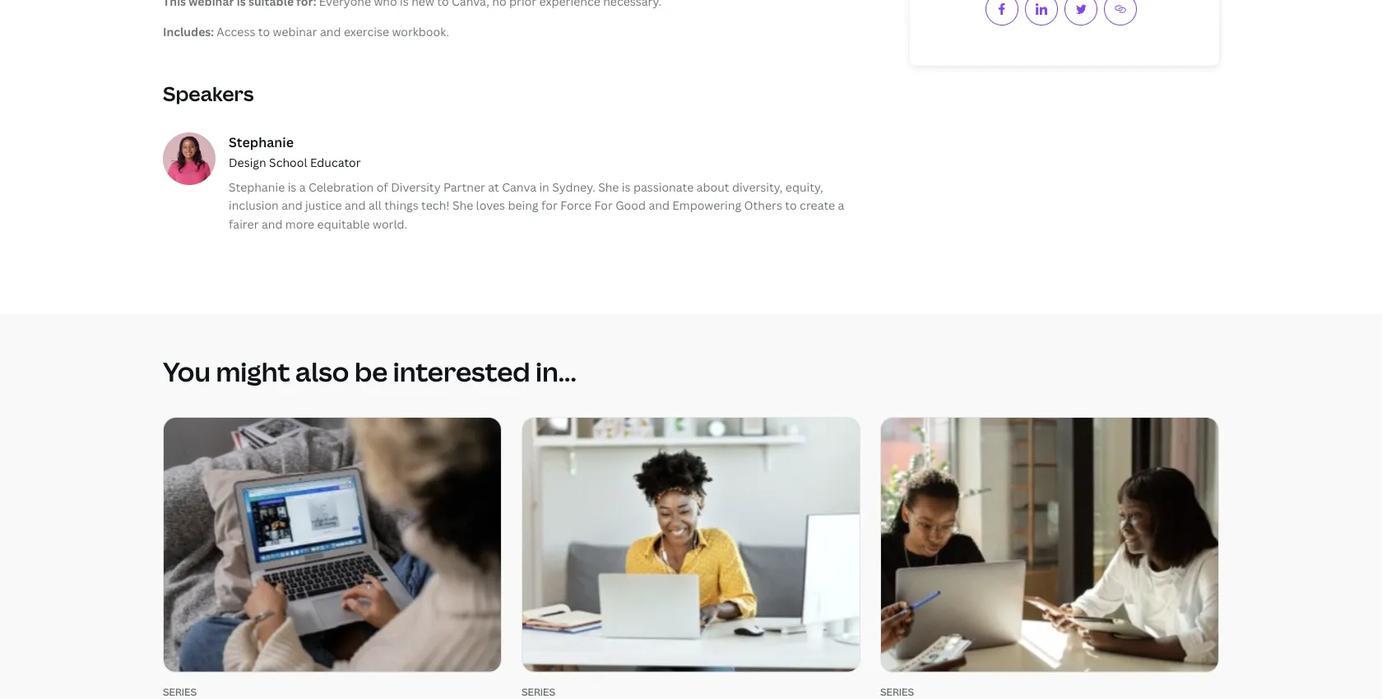 Task type: describe. For each thing, give the bounding box(es) containing it.
and down inclusion
[[262, 216, 283, 232]]

also
[[295, 354, 349, 389]]

equitable
[[317, 216, 370, 232]]

design
[[229, 154, 266, 170]]

stephanie for stephanie is a celebration of diversity partner at canva in sydney.  she is passionate about diversity, equity, inclusion and justice and all things tech!  she loves being for force for good and empowering others to create a fairer and more equitable world.
[[229, 179, 285, 195]]

includes:
[[163, 23, 214, 39]]

and up more
[[281, 198, 303, 213]]

passionate
[[633, 179, 694, 195]]

more
[[285, 216, 314, 232]]

equity,
[[786, 179, 823, 195]]

school
[[269, 154, 307, 170]]

all
[[369, 198, 382, 213]]

you might also be interested in...
[[163, 354, 577, 389]]

1 is from the left
[[288, 179, 296, 195]]

diversity,
[[732, 179, 783, 195]]

in...
[[536, 354, 577, 389]]

access
[[217, 23, 255, 39]]

you
[[163, 354, 211, 389]]

educator
[[310, 154, 361, 170]]

of
[[377, 179, 388, 195]]

good
[[616, 198, 646, 213]]

fairer
[[229, 216, 259, 232]]

stephanie design school educator
[[229, 133, 361, 170]]

and down passionate
[[649, 198, 670, 213]]

things
[[384, 198, 419, 213]]

3 series from the left
[[880, 685, 914, 699]]

1 horizontal spatial she
[[598, 179, 619, 195]]

for
[[541, 198, 558, 213]]

in
[[539, 179, 549, 195]]

create
[[800, 198, 835, 213]]

be
[[355, 354, 388, 389]]

and left all
[[345, 198, 366, 213]]

0 horizontal spatial to
[[258, 23, 270, 39]]

to inside stephanie is a celebration of diversity partner at canva in sydney.  she is passionate about diversity, equity, inclusion and justice and all things tech!  she loves being for force for good and empowering others to create a fairer and more equitable world.
[[785, 198, 797, 213]]

for
[[594, 198, 613, 213]]

about
[[697, 179, 729, 195]]

loves
[[476, 198, 505, 213]]

celebration
[[308, 179, 374, 195]]

canva
[[502, 179, 536, 195]]

1 series link from the left
[[163, 417, 502, 699]]

stephanie is a celebration of diversity partner at canva in sydney.  she is passionate about diversity, equity, inclusion and justice and all things tech!  she loves being for force for good and empowering others to create a fairer and more equitable world.
[[229, 179, 845, 232]]



Task type: locate. For each thing, give the bounding box(es) containing it.
stephanie inside stephanie is a celebration of diversity partner at canva in sydney.  she is passionate about diversity, equity, inclusion and justice and all things tech!  she loves being for force for good and empowering others to create a fairer and more equitable world.
[[229, 179, 285, 195]]

a up justice
[[299, 179, 306, 195]]

stephanie inside the stephanie design school educator
[[229, 133, 294, 151]]

partner
[[443, 179, 485, 195]]

1 horizontal spatial series
[[522, 685, 555, 699]]

inclusion
[[229, 198, 279, 213]]

is
[[288, 179, 296, 195], [622, 179, 631, 195]]

0 vertical spatial she
[[598, 179, 619, 195]]

2 series link from the left
[[522, 417, 861, 699]]

at
[[488, 179, 499, 195]]

force
[[560, 198, 592, 213]]

to right access
[[258, 23, 270, 39]]

0 horizontal spatial a
[[299, 179, 306, 195]]

2 horizontal spatial series link
[[880, 417, 1219, 699]]

3 series link from the left
[[880, 417, 1219, 699]]

world.
[[373, 216, 407, 232]]

and
[[320, 23, 341, 39], [281, 198, 303, 213], [345, 198, 366, 213], [649, 198, 670, 213], [262, 216, 283, 232]]

a
[[299, 179, 306, 195], [838, 198, 845, 213]]

empowering
[[672, 198, 741, 213]]

sydney.
[[552, 179, 595, 195]]

workbook.
[[392, 23, 449, 39]]

0 vertical spatial stephanie
[[229, 133, 294, 151]]

1 horizontal spatial a
[[838, 198, 845, 213]]

stephanie up design
[[229, 133, 294, 151]]

1 series from the left
[[163, 685, 197, 699]]

1 horizontal spatial to
[[785, 198, 797, 213]]

to down the equity, on the right of the page
[[785, 198, 797, 213]]

includes: access to webinar and exercise workbook.
[[163, 23, 449, 39]]

and right "webinar"
[[320, 23, 341, 39]]

she up for
[[598, 179, 619, 195]]

1 vertical spatial a
[[838, 198, 845, 213]]

0 horizontal spatial series link
[[163, 417, 502, 699]]

series
[[163, 685, 197, 699], [522, 685, 555, 699], [880, 685, 914, 699]]

diversity
[[391, 179, 441, 195]]

0 vertical spatial a
[[299, 179, 306, 195]]

is down school
[[288, 179, 296, 195]]

stephanie for stephanie design school educator
[[229, 133, 294, 151]]

others
[[744, 198, 782, 213]]

she
[[598, 179, 619, 195], [452, 198, 473, 213]]

0 horizontal spatial series
[[163, 685, 197, 699]]

2 horizontal spatial series
[[880, 685, 914, 699]]

webinar
[[273, 23, 317, 39]]

is up good
[[622, 179, 631, 195]]

speakers
[[163, 80, 254, 107]]

0 horizontal spatial is
[[288, 179, 296, 195]]

she down partner
[[452, 198, 473, 213]]

2 is from the left
[[622, 179, 631, 195]]

1 vertical spatial stephanie
[[229, 179, 285, 195]]

1 horizontal spatial series link
[[522, 417, 861, 699]]

exercise
[[344, 23, 389, 39]]

1 vertical spatial to
[[785, 198, 797, 213]]

2 series from the left
[[522, 685, 555, 699]]

justice
[[305, 198, 342, 213]]

tech!
[[421, 198, 450, 213]]

1 stephanie from the top
[[229, 133, 294, 151]]

1 horizontal spatial is
[[622, 179, 631, 195]]

being
[[508, 198, 539, 213]]

0 vertical spatial to
[[258, 23, 270, 39]]

might
[[216, 354, 290, 389]]

stephanie up inclusion
[[229, 179, 285, 195]]

series link
[[163, 417, 502, 699], [522, 417, 861, 699], [880, 417, 1219, 699]]

stephanie
[[229, 133, 294, 151], [229, 179, 285, 195]]

a right 'create'
[[838, 198, 845, 213]]

1 vertical spatial she
[[452, 198, 473, 213]]

to
[[258, 23, 270, 39], [785, 198, 797, 213]]

2 stephanie from the top
[[229, 179, 285, 195]]

0 horizontal spatial she
[[452, 198, 473, 213]]

interested
[[393, 354, 530, 389]]



Task type: vqa. For each thing, say whether or not it's contained in the screenshot.
BEIGE BLACK ORANGE MODERN SKINCARE LIVESTREAM FACEBOOK COVER image at the left of page
no



